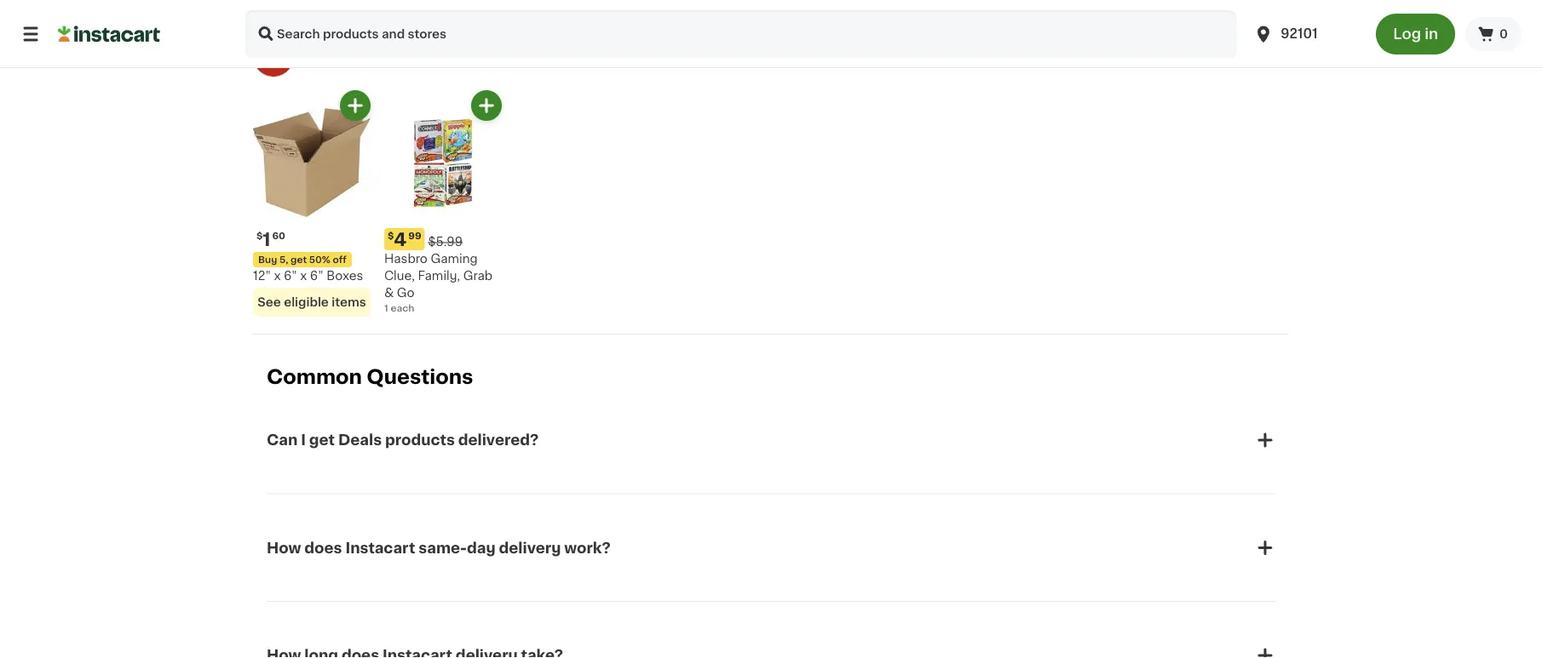 Task type: locate. For each thing, give the bounding box(es) containing it.
eligible
[[284, 297, 329, 309]]

add image
[[345, 95, 366, 116], [476, 95, 497, 116]]

delivery
[[499, 541, 561, 555]]

1 vertical spatial item carousel region
[[229, 90, 1289, 327]]

get inside dropdown button
[[309, 433, 335, 448]]

6" down 5,
[[284, 270, 297, 282]]

2 x from the left
[[300, 270, 307, 282]]

$ inside $ 4 99
[[388, 231, 394, 241]]

delivered?
[[458, 433, 539, 448]]

does
[[304, 541, 342, 555]]

in
[[1425, 27, 1438, 41]]

off
[[333, 255, 347, 265]]

1 add image from the left
[[345, 95, 366, 116]]

see eligible items
[[258, 297, 366, 309]]

grab
[[463, 270, 493, 282]]

60
[[272, 231, 285, 241]]

1 x from the left
[[274, 270, 281, 282]]

1 left 60
[[263, 231, 271, 248]]

1 horizontal spatial get
[[309, 433, 335, 448]]

0 vertical spatial get
[[291, 255, 307, 265]]

0 horizontal spatial x
[[274, 270, 281, 282]]

1 92101 button from the left
[[1243, 10, 1366, 58]]

$ 1 60
[[256, 231, 285, 248]]

product group containing 4
[[384, 90, 502, 315]]

get
[[291, 255, 307, 265], [309, 433, 335, 448]]

deals
[[338, 433, 382, 448]]

clue,
[[384, 270, 415, 282]]

&
[[384, 287, 394, 299]]

family,
[[418, 270, 460, 282]]

None search field
[[245, 10, 1236, 58]]

item carousel region
[[253, 0, 1289, 11], [229, 90, 1289, 327]]

log in
[[1393, 27, 1438, 41]]

how does instacart same-day delivery work?
[[267, 541, 611, 555]]

questions
[[367, 368, 473, 387]]

1 down &
[[384, 304, 388, 313]]

$5.99
[[428, 236, 463, 248]]

get right 5,
[[291, 255, 307, 265]]

common
[[267, 368, 362, 387]]

0 horizontal spatial get
[[291, 255, 307, 265]]

50%
[[309, 255, 331, 265]]

0 vertical spatial 1
[[263, 231, 271, 248]]

items
[[332, 297, 366, 309]]

x
[[274, 270, 281, 282], [300, 270, 307, 282]]

1 vertical spatial get
[[309, 433, 335, 448]]

6"
[[284, 270, 297, 282], [310, 270, 323, 282]]

10:45am
[[371, 57, 412, 66]]

each
[[391, 304, 414, 313]]

delivery
[[314, 57, 354, 66]]

2 product group from the left
[[384, 90, 502, 315]]

2 $ from the left
[[388, 231, 394, 241]]

1 horizontal spatial add image
[[476, 95, 497, 116]]

product group
[[253, 90, 371, 317], [384, 90, 502, 315]]

1 horizontal spatial x
[[300, 270, 307, 282]]

0 horizontal spatial add image
[[345, 95, 366, 116]]

92101 button
[[1243, 10, 1366, 58], [1253, 10, 1356, 58]]

$ left 60
[[256, 231, 263, 241]]

work?
[[564, 541, 611, 555]]

2 92101 button from the left
[[1253, 10, 1356, 58]]

$ 4 99
[[388, 231, 421, 248]]

item carousel region containing 1
[[229, 90, 1289, 327]]

99
[[408, 231, 421, 241]]

page 1 of 1 group
[[253, 0, 1289, 11]]

6" down 50%
[[310, 270, 323, 282]]

see eligible items button
[[253, 288, 371, 317]]

1 vertical spatial 1
[[384, 304, 388, 313]]

0 horizontal spatial product group
[[253, 90, 371, 317]]

get right the 'i'
[[309, 433, 335, 448]]

how does instacart same-day delivery work? button
[[267, 517, 1275, 579]]

get inside product group
[[291, 255, 307, 265]]

5,
[[279, 255, 288, 265]]

log
[[1393, 27, 1421, 41]]

$
[[256, 231, 263, 241], [388, 231, 394, 241]]

0 horizontal spatial 6"
[[284, 270, 297, 282]]

1 horizontal spatial $
[[388, 231, 394, 241]]

instacart logo image
[[58, 24, 160, 44]]

1 horizontal spatial product group
[[384, 90, 502, 315]]

1 $ from the left
[[256, 231, 263, 241]]

$ left 99
[[388, 231, 394, 241]]

1 product group from the left
[[253, 90, 371, 317]]

1 horizontal spatial 6"
[[310, 270, 323, 282]]

1 horizontal spatial 1
[[384, 304, 388, 313]]

0 horizontal spatial $
[[256, 231, 263, 241]]

1
[[263, 231, 271, 248], [384, 304, 388, 313]]

products
[[385, 433, 455, 448]]

x right "12""
[[274, 270, 281, 282]]

x down buy 5, get 50% off
[[300, 270, 307, 282]]

$ inside $ 1 60
[[256, 231, 263, 241]]

buy 5, get 50% off
[[258, 255, 347, 265]]

$4.99 original price: $5.99 element
[[384, 228, 502, 251]]



Task type: describe. For each thing, give the bounding box(es) containing it.
12"
[[253, 270, 271, 282]]

same-
[[419, 541, 467, 555]]

0 horizontal spatial 1
[[263, 231, 271, 248]]

2 6" from the left
[[310, 270, 323, 282]]

4
[[394, 231, 407, 248]]

hasbro
[[384, 253, 428, 265]]

92101
[[1281, 28, 1318, 40]]

1 inside hasbro gaming clue, family, grab & go 1 each
[[384, 304, 388, 313]]

day
[[467, 541, 496, 555]]

by
[[356, 57, 368, 66]]

hasbro gaming clue, family, grab & go 1 each
[[384, 253, 493, 313]]

12" x 6" x 6" boxes
[[253, 270, 363, 282]]

product group containing 1
[[253, 90, 371, 317]]

can i get deals products delivered?
[[267, 433, 539, 448]]

2 add image from the left
[[476, 95, 497, 116]]

i
[[301, 433, 306, 448]]

how
[[267, 541, 301, 555]]

0 button
[[1466, 17, 1522, 51]]

buy
[[258, 255, 277, 265]]

$ for 4
[[388, 231, 394, 241]]

log in button
[[1376, 14, 1455, 55]]

gaming
[[431, 253, 478, 265]]

0 vertical spatial item carousel region
[[253, 0, 1289, 11]]

get for 50%
[[291, 255, 307, 265]]

Search field
[[245, 10, 1236, 58]]

get for deals
[[309, 433, 335, 448]]

see
[[258, 297, 281, 309]]

delivery by 10:45am
[[314, 57, 412, 66]]

can i get deals products delivered? button
[[267, 410, 1275, 471]]

0
[[1500, 28, 1508, 40]]

go
[[397, 287, 415, 299]]

$ for 1
[[256, 231, 263, 241]]

boxes
[[327, 270, 363, 282]]

1 6" from the left
[[284, 270, 297, 282]]

staples
[[304, 38, 360, 53]]

instacart
[[345, 541, 415, 555]]

common questions
[[267, 368, 473, 387]]

can
[[267, 433, 298, 448]]



Task type: vqa. For each thing, say whether or not it's contained in the screenshot.
the Experience
no



